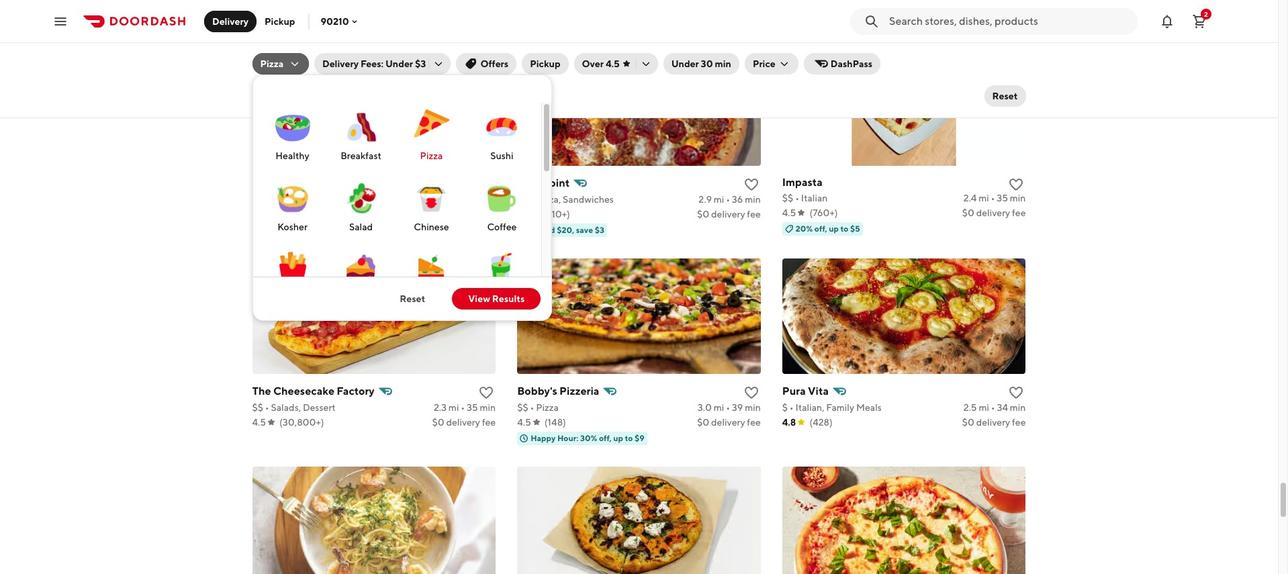 Task type: vqa. For each thing, say whether or not it's contained in the screenshot.
LIMITED TIME 6Pc Wings Combo's THE ADD button
no



Task type: describe. For each thing, give the bounding box(es) containing it.
5.4
[[433, 194, 447, 205]]

fee for village pizzeria
[[482, 209, 496, 219]]

joint
[[544, 176, 570, 189]]

$9
[[635, 433, 645, 443]]

dashpass
[[831, 58, 872, 69]]

mi right 2.4
[[979, 193, 989, 203]]

price
[[753, 58, 775, 69]]

pizza up the "5.4"
[[420, 150, 443, 161]]

43
[[467, 194, 478, 205]]

offers
[[480, 58, 508, 69]]

save for $8
[[841, 17, 858, 27]]

(179)
[[279, 209, 299, 219]]

chinese
[[414, 222, 449, 232]]

spend for spend $20, save $3
[[531, 225, 555, 235]]

2
[[1204, 10, 1208, 18]]

90210
[[321, 16, 349, 27]]

2.4 mi • 35 min
[[963, 193, 1026, 203]]

min for pace joint
[[745, 194, 761, 205]]

$$ • salads, dessert
[[252, 402, 336, 413]]

hour:
[[557, 433, 578, 443]]

0 vertical spatial up
[[829, 223, 839, 233]]

delivery button
[[204, 10, 257, 32]]

$$ • pizza, sandwiches
[[517, 194, 614, 205]]

mi for pura vita
[[979, 402, 989, 413]]

• left 36
[[726, 194, 730, 205]]

delivery for pace joint
[[711, 209, 745, 219]]

0 horizontal spatial reset button
[[384, 288, 441, 310]]

click to add this store to your saved list image for the cheesecake factory
[[478, 385, 494, 401]]

90210 button
[[321, 16, 360, 27]]

20%
[[796, 223, 813, 233]]

3 items, open order cart image
[[1191, 13, 1207, 29]]

(760+)
[[809, 207, 838, 218]]

pizza inside button
[[260, 58, 284, 69]]

2.9
[[699, 194, 712, 205]]

35 for 2.3 mi • 35 min
[[467, 402, 478, 413]]

italian
[[801, 193, 828, 203]]

salads,
[[271, 402, 301, 413]]

4.6
[[252, 0, 266, 11]]

reset for the leftmost reset button
[[400, 293, 425, 304]]

happy
[[531, 433, 556, 443]]

$​0 delivery fee for the cheesecake factory
[[432, 417, 496, 428]]

$5
[[850, 223, 860, 233]]

pizza button
[[252, 53, 309, 75]]

view
[[468, 293, 490, 304]]

open menu image
[[52, 13, 68, 29]]

• up 4.7
[[260, 194, 264, 205]]

1 vertical spatial to
[[625, 433, 633, 443]]

impasta
[[782, 176, 823, 188]]

fee for pace joint
[[747, 209, 761, 219]]

(710+)
[[543, 209, 570, 219]]

min for pura vita
[[1010, 402, 1026, 413]]

mi for village pizzeria
[[449, 194, 459, 205]]

dashpass button
[[804, 53, 880, 75]]

meals
[[856, 402, 882, 413]]

$$ for the cheesecake factory
[[252, 402, 263, 413]]

bobby's pizzeria
[[517, 385, 599, 397]]

$$ • pizza
[[517, 402, 559, 413]]

healthy
[[276, 150, 309, 161]]

over
[[582, 58, 604, 69]]

• down impasta
[[795, 193, 799, 203]]

delivery fees: under $3
[[322, 58, 426, 69]]

20% off, up to $5
[[796, 223, 860, 233]]

$ for village
[[252, 194, 258, 205]]

delivery for village pizzeria
[[446, 209, 480, 219]]

breakfast
[[341, 150, 381, 161]]

pace joint
[[517, 176, 570, 189]]

save for $3
[[576, 225, 593, 235]]

• left 34
[[991, 402, 995, 413]]

vita
[[808, 385, 829, 397]]

$​0 delivery fee for bobby's pizzeria
[[697, 417, 761, 428]]

over 4.5 button
[[574, 53, 658, 75]]

happy hour: 30% off, up to $9
[[531, 433, 645, 443]]

2.9 mi • 36 min
[[699, 194, 761, 205]]

4.7
[[252, 209, 265, 219]]

1 horizontal spatial to
[[840, 223, 848, 233]]

pizzeria for bobby's pizzeria
[[559, 385, 599, 397]]

min for bobby's pizzeria
[[745, 402, 761, 413]]

4.5 for $$ • pizza
[[517, 417, 531, 428]]

• left the 39
[[726, 402, 730, 413]]

• right 2.4
[[991, 193, 995, 203]]

$3 for delivery fees: under $3
[[415, 58, 426, 69]]

3.0
[[698, 402, 712, 413]]

$​0 delivery fee up store search: begin typing to search for stores available on doordash text field
[[962, 0, 1026, 11]]

pickup for the bottom pickup button
[[530, 58, 560, 69]]

768 results
[[252, 88, 320, 103]]

delivery for pura vita
[[976, 417, 1010, 428]]

$​0 for pura vita
[[962, 417, 974, 428]]

spend $40, save $8
[[796, 17, 870, 27]]

min for village pizzeria
[[480, 194, 496, 205]]

delivery down 2.4 mi • 35 min
[[976, 207, 1010, 218]]

2.3
[[434, 402, 447, 413]]

view results button
[[452, 288, 541, 310]]

0 vertical spatial off,
[[814, 223, 827, 233]]

under 30 min
[[671, 58, 731, 69]]

pizza up (148) at left
[[536, 402, 559, 413]]

click to add this store to your saved list image for bobby's pizzeria
[[743, 385, 759, 401]]

village pizzeria
[[252, 176, 329, 189]]

(2,000+)
[[279, 0, 318, 11]]

5.4 mi • 43 min
[[433, 194, 496, 205]]

italian, for village
[[265, 194, 294, 205]]

2 trending from the top
[[255, 225, 289, 235]]

over 4.5
[[582, 58, 620, 69]]

$$ • italian
[[782, 193, 828, 203]]

pickup for left pickup button
[[265, 16, 295, 27]]

italian, for pura
[[795, 402, 824, 413]]

$ • italian, pizza
[[252, 194, 319, 205]]

(428)
[[809, 417, 833, 428]]

sandwiches
[[563, 194, 614, 205]]

$ • italian, family meals
[[782, 402, 882, 413]]

$​0 for bobby's pizzeria
[[697, 417, 709, 428]]

0 horizontal spatial up
[[613, 433, 623, 443]]

$20,
[[557, 225, 574, 235]]

$$ for pace joint
[[517, 194, 528, 205]]

1 vertical spatial off,
[[599, 433, 612, 443]]

under 30 min button
[[663, 53, 739, 75]]

mi for pace joint
[[714, 194, 724, 205]]



Task type: locate. For each thing, give the bounding box(es) containing it.
1 vertical spatial pickup
[[530, 58, 560, 69]]

under right fees:
[[385, 58, 413, 69]]

spend down the (710+)
[[531, 225, 555, 235]]

pickup left "over"
[[530, 58, 560, 69]]

pizza,
[[536, 194, 561, 205]]

pizzeria for village pizzeria
[[289, 176, 329, 189]]

• left 43
[[461, 194, 465, 205]]

30
[[701, 58, 713, 69]]

mi for bobby's pizzeria
[[714, 402, 724, 413]]

$​0 up store search: begin typing to search for stores available on doordash text field
[[962, 0, 974, 11]]

1 vertical spatial up
[[613, 433, 623, 443]]

$$ for bobby's pizzeria
[[517, 402, 528, 413]]

pickup
[[265, 16, 295, 27], [530, 58, 560, 69]]

click to add this store to your saved list image right 2.4
[[1008, 176, 1024, 193]]

0 vertical spatial reset
[[992, 91, 1018, 101]]

delivery for delivery fees: under $3
[[322, 58, 359, 69]]

• up 4.8
[[790, 402, 794, 413]]

0 horizontal spatial $3
[[415, 58, 426, 69]]

1 horizontal spatial pickup button
[[522, 53, 568, 75]]

click to add this store to your saved list image for pura vita
[[1008, 385, 1024, 401]]

to
[[840, 223, 848, 233], [625, 433, 633, 443]]

1 horizontal spatial save
[[841, 17, 858, 27]]

to left $9
[[625, 433, 633, 443]]

fees:
[[361, 58, 383, 69]]

0 horizontal spatial $
[[252, 194, 258, 205]]

$3 right fees:
[[415, 58, 426, 69]]

0 vertical spatial trending
[[255, 17, 289, 27]]

min right "2.3"
[[480, 402, 496, 413]]

pizza up 768
[[260, 58, 284, 69]]

under
[[385, 58, 413, 69], [671, 58, 699, 69]]

reset
[[992, 91, 1018, 101], [400, 293, 425, 304]]

0 vertical spatial italian,
[[265, 194, 294, 205]]

$​0 delivery fee down 2.4 mi • 35 min
[[962, 207, 1026, 218]]

• down bobby's at the left
[[530, 402, 534, 413]]

pizzeria up (148) at left
[[559, 385, 599, 397]]

delivery down 2.3 mi • 35 min at the bottom
[[446, 417, 480, 428]]

mi for the cheesecake factory
[[448, 402, 459, 413]]

pizzeria up $ • italian, pizza on the top of page
[[289, 176, 329, 189]]

0 vertical spatial pizzeria
[[289, 176, 329, 189]]

$$ down bobby's at the left
[[517, 402, 528, 413]]

1 vertical spatial $
[[782, 402, 788, 413]]

0 vertical spatial save
[[841, 17, 858, 27]]

off, right the 30%
[[599, 433, 612, 443]]

$​0 delivery fee down 5.4 mi • 43 min
[[432, 209, 496, 219]]

0 horizontal spatial save
[[576, 225, 593, 235]]

spend for spend $40, save $8
[[796, 17, 820, 27]]

min right 43
[[480, 194, 496, 205]]

1 vertical spatial $3
[[595, 225, 604, 235]]

$​0 delivery fee
[[962, 0, 1026, 11], [962, 207, 1026, 218], [432, 209, 496, 219], [697, 209, 761, 219], [432, 417, 496, 428], [697, 417, 761, 428], [962, 417, 1026, 428]]

0 vertical spatial delivery
[[212, 16, 248, 27]]

$​0 for pace joint
[[697, 209, 709, 219]]

$​0 down 2.9
[[697, 209, 709, 219]]

$$ down pace
[[517, 194, 528, 205]]

delivery down 5.4 mi • 43 min
[[446, 209, 480, 219]]

0 vertical spatial $
[[252, 194, 258, 205]]

notification bell image
[[1159, 13, 1175, 29]]

to left $5
[[840, 223, 848, 233]]

$​0 down "2.3"
[[432, 417, 444, 428]]

coffee
[[487, 222, 517, 232]]

4.5 inside button
[[606, 58, 620, 69]]

delivery for delivery
[[212, 16, 248, 27]]

1 horizontal spatial under
[[671, 58, 699, 69]]

italian,
[[265, 194, 294, 205], [795, 402, 824, 413]]

1 vertical spatial reset
[[400, 293, 425, 304]]

0 horizontal spatial 35
[[467, 402, 478, 413]]

0 horizontal spatial off,
[[599, 433, 612, 443]]

1 horizontal spatial up
[[829, 223, 839, 233]]

fee down 3.0 mi • 39 min
[[747, 417, 761, 428]]

1 horizontal spatial spend
[[796, 17, 820, 27]]

4.5 for $$ • italian
[[782, 207, 796, 218]]

2 under from the left
[[671, 58, 699, 69]]

0 vertical spatial pickup
[[265, 16, 295, 27]]

4.5 down $$ • italian
[[782, 207, 796, 218]]

bobby's
[[517, 385, 557, 397]]

salad
[[349, 222, 373, 232]]

fee
[[1012, 0, 1026, 11], [1012, 207, 1026, 218], [482, 209, 496, 219], [747, 209, 761, 219], [482, 417, 496, 428], [747, 417, 761, 428], [1012, 417, 1026, 428]]

4.8
[[782, 417, 796, 428]]

0 horizontal spatial delivery
[[212, 16, 248, 27]]

0 horizontal spatial pizzeria
[[289, 176, 329, 189]]

$$ down impasta
[[782, 193, 793, 203]]

mi
[[979, 193, 989, 203], [449, 194, 459, 205], [714, 194, 724, 205], [448, 402, 459, 413], [714, 402, 724, 413], [979, 402, 989, 413]]

4.5 down $$ • pizza
[[517, 417, 531, 428]]

1 vertical spatial reset button
[[384, 288, 441, 310]]

1 horizontal spatial pickup
[[530, 58, 560, 69]]

reset for the right reset button
[[992, 91, 1018, 101]]

39
[[732, 402, 743, 413]]

2.5 mi • 34 min
[[963, 402, 1026, 413]]

2.5
[[963, 402, 977, 413]]

1 horizontal spatial reset button
[[984, 85, 1026, 107]]

0 horizontal spatial pickup button
[[257, 10, 303, 32]]

35 right 2.4
[[997, 193, 1008, 203]]

pickup button left "over"
[[522, 53, 568, 75]]

0 horizontal spatial pickup
[[265, 16, 295, 27]]

0 vertical spatial pickup button
[[257, 10, 303, 32]]

min right 2.4
[[1010, 193, 1026, 203]]

save right $20,
[[576, 225, 593, 235]]

$
[[252, 194, 258, 205], [782, 402, 788, 413]]

results
[[492, 293, 525, 304]]

0 horizontal spatial spend
[[531, 225, 555, 235]]

mi right "2.3"
[[448, 402, 459, 413]]

$ for pura
[[782, 402, 788, 413]]

$$ down the
[[252, 402, 263, 413]]

save left $8
[[841, 17, 858, 27]]

village
[[252, 176, 287, 189]]

Store search: begin typing to search for stores available on DoorDash text field
[[889, 14, 1130, 29]]

$​0
[[962, 0, 974, 11], [962, 207, 974, 218], [432, 209, 444, 219], [697, 209, 709, 219], [432, 417, 444, 428], [697, 417, 709, 428], [962, 417, 974, 428]]

• right "2.3"
[[461, 402, 465, 413]]

• down the
[[265, 402, 269, 413]]

price button
[[745, 53, 798, 75]]

click to add this store to your saved list image up 3.0 mi • 39 min
[[743, 385, 759, 401]]

cheesecake
[[273, 385, 334, 397]]

mi right 2.5
[[979, 402, 989, 413]]

sushi
[[490, 150, 513, 161]]

factory
[[337, 385, 374, 397]]

min right the 39
[[745, 402, 761, 413]]

$​0 for village pizzeria
[[432, 209, 444, 219]]

2 button
[[1186, 8, 1213, 35]]

1 trending from the top
[[255, 17, 289, 27]]

dessert
[[303, 402, 336, 413]]

36
[[732, 194, 743, 205]]

click to add this store to your saved list image
[[743, 176, 759, 193], [478, 385, 494, 401], [743, 385, 759, 401]]

$3 for spend $20, save $3
[[595, 225, 604, 235]]

pizzeria
[[289, 176, 329, 189], [559, 385, 599, 397]]

up down (760+)
[[829, 223, 839, 233]]

the cheesecake factory
[[252, 385, 374, 397]]

1 horizontal spatial pizzeria
[[559, 385, 599, 397]]

the
[[252, 385, 271, 397]]

min right 34
[[1010, 402, 1026, 413]]

view results
[[468, 293, 525, 304]]

768
[[252, 88, 275, 103]]

1 vertical spatial delivery
[[322, 58, 359, 69]]

pizza down the "village pizzeria"
[[296, 194, 319, 205]]

family
[[826, 402, 854, 413]]

$​0 delivery fee down 3.0 mi • 39 min
[[697, 417, 761, 428]]

under left 30
[[671, 58, 699, 69]]

$40,
[[822, 17, 840, 27]]

trending down 4.7
[[255, 225, 289, 235]]

click to add this store to your saved list image up 5.4 mi • 43 min
[[478, 176, 494, 193]]

0 horizontal spatial italian,
[[265, 194, 294, 205]]

fee for pura vita
[[1012, 417, 1026, 428]]

delivery inside button
[[212, 16, 248, 27]]

1 vertical spatial 35
[[467, 402, 478, 413]]

pickup button
[[257, 10, 303, 32], [522, 53, 568, 75]]

1 vertical spatial pizzeria
[[559, 385, 599, 397]]

fee down 2.5 mi • 34 min
[[1012, 417, 1026, 428]]

4.5 down the
[[252, 417, 266, 428]]

35
[[997, 193, 1008, 203], [467, 402, 478, 413]]

mi right 2.9
[[714, 194, 724, 205]]

spend $20, save $3
[[531, 225, 604, 235]]

fee down 2.3 mi • 35 min at the bottom
[[482, 417, 496, 428]]

fee down 2.9 mi • 36 min
[[747, 209, 761, 219]]

pura
[[782, 385, 806, 397]]

mi right 3.0
[[714, 402, 724, 413]]

$ up 4.7
[[252, 194, 258, 205]]

up left $9
[[613, 433, 623, 443]]

0 vertical spatial reset button
[[984, 85, 1026, 107]]

1 vertical spatial italian,
[[795, 402, 824, 413]]

min for the cheesecake factory
[[480, 402, 496, 413]]

fee for the cheesecake factory
[[482, 417, 496, 428]]

trending
[[255, 17, 289, 27], [255, 225, 289, 235]]

up
[[829, 223, 839, 233], [613, 433, 623, 443]]

results
[[278, 88, 320, 103]]

1 vertical spatial spend
[[531, 225, 555, 235]]

mi right the "5.4"
[[449, 194, 459, 205]]

0 horizontal spatial to
[[625, 433, 633, 443]]

1 horizontal spatial $
[[782, 402, 788, 413]]

1 under from the left
[[385, 58, 413, 69]]

delivery up store search: begin typing to search for stores available on doordash text field
[[976, 0, 1010, 11]]

pura vita
[[782, 385, 829, 397]]

click to add this store to your saved list image
[[478, 176, 494, 193], [1008, 176, 1024, 193], [1008, 385, 1024, 401]]

1 horizontal spatial off,
[[814, 223, 827, 233]]

$​0 delivery fee for pace joint
[[697, 209, 761, 219]]

4.5 for $$ • salads, dessert
[[252, 417, 266, 428]]

1 horizontal spatial $3
[[595, 225, 604, 235]]

$​0 delivery fee down 2.3 mi • 35 min at the bottom
[[432, 417, 496, 428]]

fee up coffee
[[482, 209, 496, 219]]

click to add this store to your saved list image up 2.5 mi • 34 min
[[1008, 385, 1024, 401]]

$ up 4.8
[[782, 402, 788, 413]]

delivery down 3.0 mi • 39 min
[[711, 417, 745, 428]]

click to add this store to your saved list image up 2.3 mi • 35 min at the bottom
[[478, 385, 494, 401]]

35 right "2.3"
[[467, 402, 478, 413]]

0 vertical spatial spend
[[796, 17, 820, 27]]

$8
[[860, 17, 870, 27]]

34
[[997, 402, 1008, 413]]

spend left the $40, on the right top of the page
[[796, 17, 820, 27]]

$​0 down 2.4
[[962, 207, 974, 218]]

2.3 mi • 35 min
[[434, 402, 496, 413]]

$​0 for the cheesecake factory
[[432, 417, 444, 428]]

fee down 2.4 mi • 35 min
[[1012, 207, 1026, 218]]

1 horizontal spatial reset
[[992, 91, 1018, 101]]

(148)
[[544, 417, 566, 428]]

1 vertical spatial pickup button
[[522, 53, 568, 75]]

$​0 up chinese
[[432, 209, 444, 219]]

off,
[[814, 223, 827, 233], [599, 433, 612, 443]]

0 horizontal spatial reset
[[400, 293, 425, 304]]

0 vertical spatial to
[[840, 223, 848, 233]]

delivery down 2.9 mi • 36 min
[[711, 209, 745, 219]]

min right 36
[[745, 194, 761, 205]]

delivery for bobby's pizzeria
[[711, 417, 745, 428]]

pace
[[517, 176, 542, 189]]

fee for bobby's pizzeria
[[747, 417, 761, 428]]

trending down 4.6
[[255, 17, 289, 27]]

delivery
[[976, 0, 1010, 11], [976, 207, 1010, 218], [446, 209, 480, 219], [711, 209, 745, 219], [446, 417, 480, 428], [711, 417, 745, 428], [976, 417, 1010, 428]]

pizza
[[260, 58, 284, 69], [420, 150, 443, 161], [296, 194, 319, 205], [536, 402, 559, 413]]

1 horizontal spatial delivery
[[322, 58, 359, 69]]

•
[[795, 193, 799, 203], [991, 193, 995, 203], [260, 194, 264, 205], [461, 194, 465, 205], [530, 194, 534, 205], [726, 194, 730, 205], [265, 402, 269, 413], [461, 402, 465, 413], [530, 402, 534, 413], [726, 402, 730, 413], [790, 402, 794, 413], [991, 402, 995, 413]]

$​0 delivery fee down 2.5 mi • 34 min
[[962, 417, 1026, 428]]

min
[[715, 58, 731, 69], [1010, 193, 1026, 203], [480, 194, 496, 205], [745, 194, 761, 205], [480, 402, 496, 413], [745, 402, 761, 413], [1010, 402, 1026, 413]]

1 horizontal spatial italian,
[[795, 402, 824, 413]]

under inside button
[[671, 58, 699, 69]]

0 vertical spatial 35
[[997, 193, 1008, 203]]

italian, up (179) on the left top of page
[[265, 194, 294, 205]]

off, down (760+)
[[814, 223, 827, 233]]

fee up store search: begin typing to search for stores available on doordash text field
[[1012, 0, 1026, 11]]

spend
[[796, 17, 820, 27], [531, 225, 555, 235]]

$​0 delivery fee down 2.9 mi • 36 min
[[697, 209, 761, 219]]

offers button
[[456, 53, 517, 75]]

$​0 down 2.5
[[962, 417, 974, 428]]

0 horizontal spatial under
[[385, 58, 413, 69]]

delivery for the cheesecake factory
[[446, 417, 480, 428]]

(30,800+)
[[279, 417, 324, 428]]

2.4
[[963, 193, 977, 203]]

min right 30
[[715, 58, 731, 69]]

delivery down 2.5 mi • 34 min
[[976, 417, 1010, 428]]

$3 down sandwiches
[[595, 225, 604, 235]]

4.5 right "over"
[[606, 58, 620, 69]]

click to add this store to your saved list image up 2.9 mi • 36 min
[[743, 176, 759, 193]]

1 vertical spatial trending
[[255, 225, 289, 235]]

0 vertical spatial $3
[[415, 58, 426, 69]]

pickup down the "(2,000+)"
[[265, 16, 295, 27]]

click to add this store to your saved list image for village pizzeria
[[478, 176, 494, 193]]

min inside the under 30 min button
[[715, 58, 731, 69]]

$​0 delivery fee for village pizzeria
[[432, 209, 496, 219]]

pickup button up pizza button
[[257, 10, 303, 32]]

1 vertical spatial save
[[576, 225, 593, 235]]

3.0 mi • 39 min
[[698, 402, 761, 413]]

1 horizontal spatial 35
[[997, 193, 1008, 203]]

• left pizza,
[[530, 194, 534, 205]]

italian, down pura vita
[[795, 402, 824, 413]]

delivery
[[212, 16, 248, 27], [322, 58, 359, 69]]

$​0 delivery fee for pura vita
[[962, 417, 1026, 428]]

kosher
[[277, 222, 307, 232]]

35 for 2.4 mi • 35 min
[[997, 193, 1008, 203]]

$​0 down 3.0
[[697, 417, 709, 428]]

click to add this store to your saved list image for pace joint
[[743, 176, 759, 193]]



